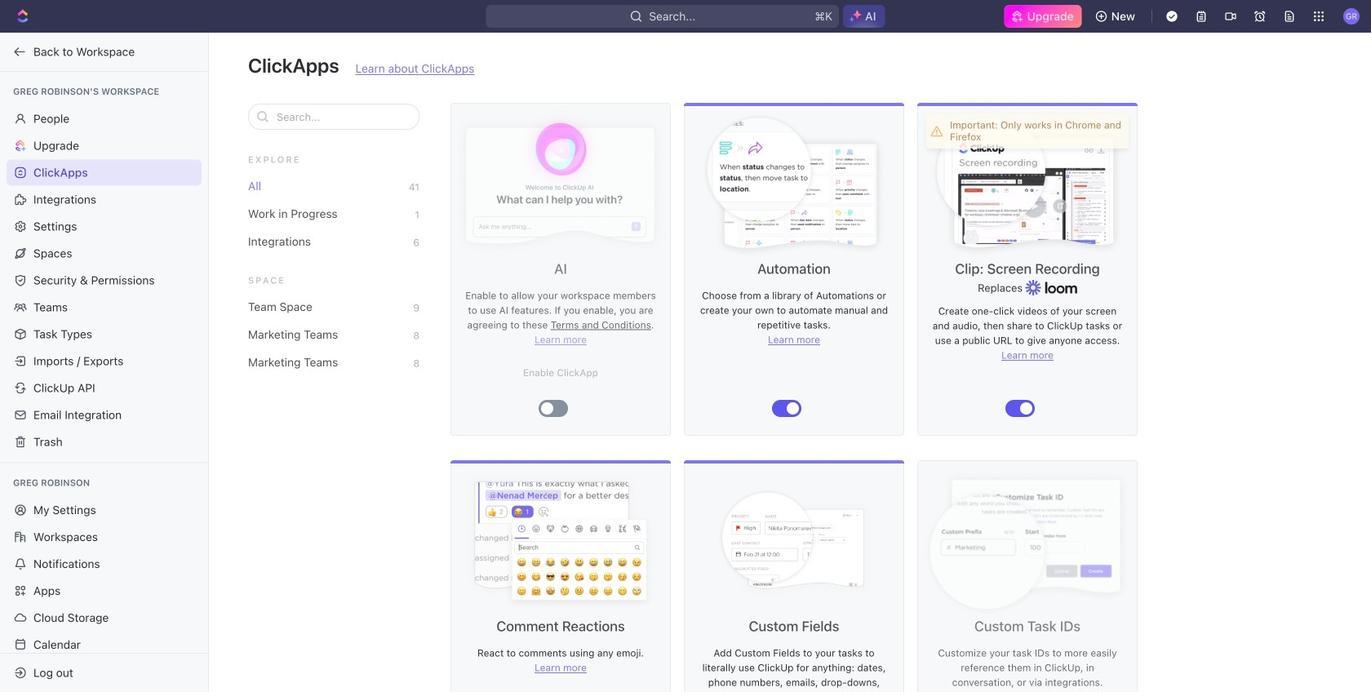Task type: describe. For each thing, give the bounding box(es) containing it.
Search... text field
[[277, 105, 411, 129]]



Task type: vqa. For each thing, say whether or not it's contained in the screenshot.
search... text field
yes



